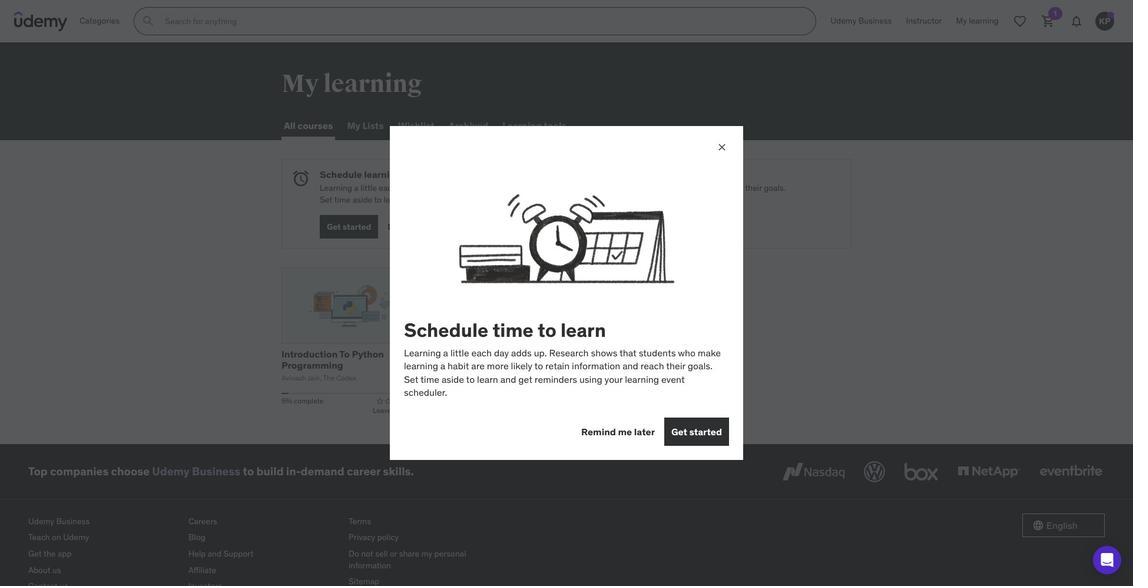 Task type: locate. For each thing, give the bounding box(es) containing it.
1 vertical spatial students
[[639, 347, 676, 359]]

1 vertical spatial that
[[620, 347, 637, 359]]

2 vertical spatial learning
[[404, 347, 441, 359]]

and inside schedule learning time learning a little each day adds up. research shows that students who make learning a habit are more likely to reach their goals. set time aside to learn and get reminders using your learning scheduler.
[[404, 194, 418, 205]]

get
[[420, 194, 432, 205], [518, 373, 532, 385]]

career
[[347, 464, 381, 478]]

day
[[399, 183, 412, 193], [494, 347, 509, 359]]

0 vertical spatial get
[[420, 194, 432, 205]]

get started button right later
[[664, 418, 729, 446]]

1 vertical spatial started
[[689, 426, 722, 438]]

my left lists
[[347, 120, 360, 132]]

privacy
[[349, 532, 375, 543]]

0 vertical spatial their
[[745, 183, 762, 193]]

dismiss button
[[388, 215, 419, 239]]

english button
[[1022, 513, 1105, 537]]

0 horizontal spatial reminders
[[434, 194, 471, 205]]

dismiss
[[388, 221, 419, 232]]

learning
[[503, 120, 542, 132], [320, 183, 352, 193], [404, 347, 441, 359]]

1 horizontal spatial research
[[549, 347, 589, 359]]

aside inside schedule time to learn learning a little each day adds up. research shows that students who make learning a habit are more likely to retain information and reach their goals. set time aside to learn and get reminders using your learning event scheduler.
[[442, 373, 464, 385]]

1 vertical spatial get
[[518, 373, 532, 385]]

my up the all courses
[[282, 69, 319, 99]]

make inside schedule learning time learning a little each day adds up. research shows that students who make learning a habit are more likely to reach their goals. set time aside to learn and get reminders using your learning scheduler.
[[577, 183, 597, 193]]

0 horizontal spatial habit
[[448, 360, 469, 372]]

1 horizontal spatial likely
[[693, 183, 711, 193]]

0 horizontal spatial day
[[399, 183, 412, 193]]

0 horizontal spatial up.
[[434, 183, 445, 193]]

more
[[672, 183, 691, 193], [487, 360, 509, 372]]

1 vertical spatial your
[[605, 373, 623, 385]]

complete
[[294, 396, 323, 405]]

started for the leftmost get started 'button'
[[343, 221, 371, 232]]

shows
[[483, 183, 507, 193], [591, 347, 618, 359]]

0 horizontal spatial get started
[[327, 221, 371, 232]]

0 vertical spatial make
[[577, 183, 597, 193]]

remind me later
[[581, 426, 655, 438]]

0 horizontal spatial get
[[28, 548, 42, 559]]

get for the leftmost get started 'button'
[[327, 221, 341, 232]]

0 horizontal spatial students
[[525, 183, 558, 193]]

1 horizontal spatial shows
[[591, 347, 618, 359]]

my inside my lists link
[[347, 120, 360, 132]]

learn
[[384, 194, 402, 205], [561, 318, 606, 342], [477, 373, 498, 385]]

not
[[361, 548, 373, 559]]

demand
[[301, 464, 344, 478]]

a
[[354, 183, 359, 193], [631, 183, 635, 193], [443, 347, 448, 359], [440, 360, 445, 372], [393, 406, 397, 415]]

nasdaq image
[[780, 459, 848, 485]]

1 vertical spatial goals.
[[688, 360, 713, 372]]

each
[[379, 183, 397, 193], [472, 347, 492, 359]]

1 horizontal spatial habit
[[637, 183, 656, 193]]

get started left dismiss
[[327, 221, 371, 232]]

to
[[339, 348, 350, 360]]

are inside schedule learning time learning a little each day adds up. research shows that students who make learning a habit are more likely to reach their goals. set time aside to learn and get reminders using your learning scheduler.
[[658, 183, 670, 193]]

0 vertical spatial udemy business link
[[824, 7, 899, 35]]

learn inside schedule learning time learning a little each day adds up. research shows that students who make learning a habit are more likely to reach their goals. set time aside to learn and get reminders using your learning scheduler.
[[384, 194, 402, 205]]

their
[[745, 183, 762, 193], [666, 360, 686, 372]]

1 horizontal spatial are
[[658, 183, 670, 193]]

learning inside schedule time to learn learning a little each day adds up. research shows that students who make learning a habit are more likely to retain information and reach their goals. set time aside to learn and get reminders using your learning event scheduler.
[[404, 347, 441, 359]]

1 horizontal spatial make
[[698, 347, 721, 359]]

1 horizontal spatial each
[[472, 347, 492, 359]]

habit
[[637, 183, 656, 193], [448, 360, 469, 372]]

business
[[859, 15, 892, 26], [192, 464, 240, 478], [56, 516, 90, 526]]

1 horizontal spatial my
[[347, 120, 360, 132]]

learning
[[323, 69, 422, 99], [364, 168, 401, 180], [599, 183, 629, 193], [513, 194, 543, 205], [404, 360, 438, 372], [625, 373, 659, 385]]

0 horizontal spatial information
[[349, 560, 391, 570]]

0 vertical spatial set
[[320, 194, 332, 205]]

0 vertical spatial adds
[[414, 183, 432, 193]]

udemy business link
[[824, 7, 899, 35], [152, 464, 240, 478], [28, 513, 179, 530]]

0 vertical spatial are
[[658, 183, 670, 193]]

0 vertical spatial my
[[282, 69, 319, 99]]

1 horizontal spatial that
[[620, 347, 637, 359]]

5% complete
[[282, 396, 323, 405]]

get started right later
[[671, 426, 722, 438]]

likely inside schedule time to learn learning a little each day adds up. research shows that students who make learning a habit are more likely to retain information and reach their goals. set time aside to learn and get reminders using your learning event scheduler.
[[511, 360, 532, 372]]

affiliate link
[[188, 562, 339, 578]]

0 horizontal spatial get
[[420, 194, 432, 205]]

1 vertical spatial day
[[494, 347, 509, 359]]

rating
[[399, 406, 417, 415]]

0 vertical spatial get started button
[[320, 215, 378, 239]]

1 horizontal spatial students
[[639, 347, 676, 359]]

2 horizontal spatial learn
[[561, 318, 606, 342]]

app
[[58, 548, 72, 559]]

get started button left dismiss button
[[320, 215, 378, 239]]

0 vertical spatial each
[[379, 183, 397, 193]]

the
[[44, 548, 56, 559]]

1 vertical spatial scheduler.
[[404, 386, 447, 398]]

goals.
[[764, 183, 786, 193], [688, 360, 713, 372]]

set inside schedule learning time learning a little each day adds up. research shows that students who make learning a habit are more likely to reach their goals. set time aside to learn and get reminders using your learning scheduler.
[[320, 194, 332, 205]]

1 vertical spatial aside
[[442, 373, 464, 385]]

little inside schedule time to learn learning a little each day adds up. research shows that students who make learning a habit are more likely to retain information and reach their goals. set time aside to learn and get reminders using your learning event scheduler.
[[451, 347, 469, 359]]

your inside schedule learning time learning a little each day adds up. research shows that students who make learning a habit are more likely to reach their goals. set time aside to learn and get reminders using your learning scheduler.
[[495, 194, 511, 205]]

1 horizontal spatial more
[[672, 183, 691, 193]]

0 vertical spatial your
[[495, 194, 511, 205]]

or
[[390, 548, 397, 559]]

schedule inside schedule time to learn learning a little each day adds up. research shows that students who make learning a habit are more likely to retain information and reach their goals. set time aside to learn and get reminders using your learning event scheduler.
[[404, 318, 488, 342]]

terms link
[[349, 513, 499, 530]]

0 vertical spatial schedule
[[320, 168, 362, 180]]

remind me later button
[[581, 418, 655, 446]]

who inside schedule time to learn learning a little each day adds up. research shows that students who make learning a habit are more likely to retain information and reach their goals. set time aside to learn and get reminders using your learning event scheduler.
[[678, 347, 696, 359]]

box image
[[902, 459, 941, 485]]

likely inside schedule learning time learning a little each day adds up. research shows that students who make learning a habit are more likely to reach their goals. set time aside to learn and get reminders using your learning scheduler.
[[693, 183, 711, 193]]

1 vertical spatial get started button
[[664, 418, 729, 446]]

started for get started 'button' within the 'schedule time to learn' dialog
[[689, 426, 722, 438]]

0 horizontal spatial learn
[[384, 194, 402, 205]]

1 horizontal spatial schedule
[[404, 318, 488, 342]]

reach down close modal icon
[[723, 183, 743, 193]]

get started inside 'schedule time to learn' dialog
[[671, 426, 722, 438]]

shows inside schedule time to learn learning a little each day adds up. research shows that students who make learning a habit are more likely to retain information and reach their goals. set time aside to learn and get reminders using your learning event scheduler.
[[591, 347, 618, 359]]

0 vertical spatial aside
[[353, 194, 372, 205]]

wishlist link
[[396, 112, 437, 140]]

0 vertical spatial using
[[473, 194, 493, 205]]

learning tools
[[503, 120, 567, 132]]

scheduler. inside schedule learning time learning a little each day adds up. research shows that students who make learning a habit are more likely to reach their goals. set time aside to learn and get reminders using your learning scheduler.
[[545, 194, 583, 205]]

goals. inside schedule time to learn learning a little each day adds up. research shows that students who make learning a habit are more likely to retain information and reach their goals. set time aside to learn and get reminders using your learning event scheduler.
[[688, 360, 713, 372]]

reach inside schedule learning time learning a little each day adds up. research shows that students who make learning a habit are more likely to reach their goals. set time aside to learn and get reminders using your learning scheduler.
[[723, 183, 743, 193]]

students
[[525, 183, 558, 193], [639, 347, 676, 359]]

that
[[508, 183, 523, 193], [620, 347, 637, 359]]

reminders
[[434, 194, 471, 205], [535, 373, 577, 385]]

skills.
[[383, 464, 414, 478]]

support
[[223, 548, 253, 559]]

0 horizontal spatial reach
[[641, 360, 664, 372]]

terms
[[349, 516, 371, 526]]

1 horizontal spatial their
[[745, 183, 762, 193]]

information inside schedule time to learn learning a little each day adds up. research shows that students who make learning a habit are more likely to retain information and reach their goals. set time aside to learn and get reminders using your learning event scheduler.
[[572, 360, 620, 372]]

get inside schedule time to learn learning a little each day adds up. research shows that students who make learning a habit are more likely to retain information and reach their goals. set time aside to learn and get reminders using your learning event scheduler.
[[518, 373, 532, 385]]

2 vertical spatial udemy business link
[[28, 513, 179, 530]]

make
[[577, 183, 597, 193], [698, 347, 721, 359]]

1 vertical spatial shows
[[591, 347, 618, 359]]

business up 'careers'
[[192, 464, 240, 478]]

1 horizontal spatial little
[[451, 347, 469, 359]]

who inside schedule learning time learning a little each day adds up. research shows that students who make learning a habit are more likely to reach their goals. set time aside to learn and get reminders using your learning scheduler.
[[560, 183, 575, 193]]

wishlist
[[398, 120, 435, 132]]

using inside schedule time to learn learning a little each day adds up. research shows that students who make learning a habit are more likely to retain information and reach their goals. set time aside to learn and get reminders using your learning event scheduler.
[[580, 373, 602, 385]]

2 horizontal spatial get
[[671, 426, 687, 438]]

1 horizontal spatial adds
[[511, 347, 532, 359]]

information right retain on the bottom of the page
[[572, 360, 620, 372]]

up.
[[434, 183, 445, 193], [534, 347, 547, 359]]

business inside udemy business teach on udemy get the app about us
[[56, 516, 90, 526]]

research
[[447, 183, 481, 193], [549, 347, 589, 359]]

day inside schedule learning time learning a little each day adds up. research shows that students who make learning a habit are more likely to reach their goals. set time aside to learn and get reminders using your learning scheduler.
[[399, 183, 412, 193]]

0 horizontal spatial likely
[[511, 360, 532, 372]]

get inside 'schedule time to learn' dialog
[[671, 426, 687, 438]]

1 horizontal spatial learning
[[404, 347, 441, 359]]

1 vertical spatial habit
[[448, 360, 469, 372]]

started
[[343, 221, 371, 232], [689, 426, 722, 438]]

me
[[618, 426, 632, 438]]

habit inside schedule learning time learning a little each day adds up. research shows that students who make learning a habit are more likely to reach their goals. set time aside to learn and get reminders using your learning scheduler.
[[637, 183, 656, 193]]

schedule inside schedule learning time learning a little each day adds up. research shows that students who make learning a habit are more likely to reach their goals. set time aside to learn and get reminders using your learning scheduler.
[[320, 168, 362, 180]]

teach
[[28, 532, 50, 543]]

0 horizontal spatial more
[[487, 360, 509, 372]]

2 vertical spatial learn
[[477, 373, 498, 385]]

1 vertical spatial little
[[451, 347, 469, 359]]

all courses link
[[282, 112, 335, 140]]

likely
[[693, 183, 711, 193], [511, 360, 532, 372]]

1 horizontal spatial get
[[327, 221, 341, 232]]

1 horizontal spatial using
[[580, 373, 602, 385]]

information
[[572, 360, 620, 372], [349, 560, 391, 570]]

policy
[[377, 532, 399, 543]]

1 vertical spatial likely
[[511, 360, 532, 372]]

0 horizontal spatial make
[[577, 183, 597, 193]]

goals. inside schedule learning time learning a little each day adds up. research shows that students who make learning a habit are more likely to reach their goals. set time aside to learn and get reminders using your learning scheduler.
[[764, 183, 786, 193]]

reach up event
[[641, 360, 664, 372]]

1 horizontal spatial day
[[494, 347, 509, 359]]

1 horizontal spatial business
[[192, 464, 240, 478]]

get started button inside 'schedule time to learn' dialog
[[664, 418, 729, 446]]

0 vertical spatial get
[[327, 221, 341, 232]]

0 vertical spatial reminders
[[434, 194, 471, 205]]

business left instructor
[[859, 15, 892, 26]]

small image
[[1032, 519, 1044, 531]]

your
[[495, 194, 511, 205], [605, 373, 623, 385]]

time
[[403, 168, 424, 180], [334, 194, 351, 205], [493, 318, 534, 342], [421, 373, 439, 385]]

get started for the leftmost get started 'button'
[[327, 221, 371, 232]]

1 horizontal spatial your
[[605, 373, 623, 385]]

top companies choose udemy business to build in-demand career skills.
[[28, 464, 414, 478]]

and
[[404, 194, 418, 205], [623, 360, 638, 372], [500, 373, 516, 385], [208, 548, 222, 559]]

0 horizontal spatial who
[[560, 183, 575, 193]]

1 horizontal spatial get started
[[671, 426, 722, 438]]

udemy business teach on udemy get the app about us
[[28, 516, 90, 575]]

0 horizontal spatial scheduler.
[[404, 386, 447, 398]]

0 horizontal spatial learning
[[320, 183, 352, 193]]

reach
[[723, 183, 743, 193], [641, 360, 664, 372]]

my
[[282, 69, 319, 99], [347, 120, 360, 132]]

their inside schedule learning time learning a little each day adds up. research shows that students who make learning a habit are more likely to reach their goals. set time aside to learn and get reminders using your learning scheduler.
[[745, 183, 762, 193]]

aside
[[353, 194, 372, 205], [442, 373, 464, 385]]

research inside schedule learning time learning a little each day adds up. research shows that students who make learning a habit are more likely to reach their goals. set time aside to learn and get reminders using your learning scheduler.
[[447, 183, 481, 193]]

2 vertical spatial business
[[56, 516, 90, 526]]

aside inside schedule learning time learning a little each day adds up. research shows that students who make learning a habit are more likely to reach their goals. set time aside to learn and get reminders using your learning scheduler.
[[353, 194, 372, 205]]

0 horizontal spatial schedule
[[320, 168, 362, 180]]

1 horizontal spatial information
[[572, 360, 620, 372]]

1 vertical spatial reminders
[[535, 373, 577, 385]]

close modal image
[[716, 141, 728, 153]]

scheduler.
[[545, 194, 583, 205], [404, 386, 447, 398]]

introduction
[[282, 348, 338, 360]]

0 horizontal spatial using
[[473, 194, 493, 205]]

1 vertical spatial who
[[678, 347, 696, 359]]

on
[[52, 532, 61, 543]]

started inside 'schedule time to learn' dialog
[[689, 426, 722, 438]]

information down not
[[349, 560, 391, 570]]

get started
[[327, 221, 371, 232], [671, 426, 722, 438]]

0 vertical spatial started
[[343, 221, 371, 232]]

event
[[661, 373, 685, 385]]

business up the on
[[56, 516, 90, 526]]

little
[[360, 183, 377, 193], [451, 347, 469, 359]]

1 horizontal spatial reminders
[[535, 373, 577, 385]]

1 horizontal spatial who
[[678, 347, 696, 359]]

0 horizontal spatial research
[[447, 183, 481, 193]]

5%
[[282, 396, 292, 405]]

companies
[[50, 464, 109, 478]]

get inside udemy business teach on udemy get the app about us
[[28, 548, 42, 559]]

0 vertical spatial learn
[[384, 194, 402, 205]]

up. inside schedule time to learn learning a little each day adds up. research shows that students who make learning a habit are more likely to retain information and reach their goals. set time aside to learn and get reminders using your learning event scheduler.
[[534, 347, 547, 359]]

adds
[[414, 183, 432, 193], [511, 347, 532, 359]]

help
[[188, 548, 206, 559]]

0 horizontal spatial set
[[320, 194, 332, 205]]

1 horizontal spatial learn
[[477, 373, 498, 385]]

volkswagen image
[[862, 459, 888, 485]]

0 horizontal spatial are
[[471, 360, 485, 372]]

0 horizontal spatial business
[[56, 516, 90, 526]]

1 vertical spatial learn
[[561, 318, 606, 342]]

0 vertical spatial who
[[560, 183, 575, 193]]

students inside schedule time to learn learning a little each day adds up. research shows that students who make learning a habit are more likely to retain information and reach their goals. set time aside to learn and get reminders using your learning event scheduler.
[[639, 347, 676, 359]]

courses
[[298, 120, 333, 132]]

0 vertical spatial information
[[572, 360, 620, 372]]

0 vertical spatial day
[[399, 183, 412, 193]]

1 vertical spatial adds
[[511, 347, 532, 359]]

0 vertical spatial goals.
[[764, 183, 786, 193]]

1 horizontal spatial goals.
[[764, 183, 786, 193]]

1 horizontal spatial started
[[689, 426, 722, 438]]



Task type: describe. For each thing, give the bounding box(es) containing it.
leave a rating button
[[370, 396, 417, 416]]

eventbrite image
[[1037, 459, 1105, 485]]

about
[[28, 565, 50, 575]]

each inside schedule time to learn learning a little each day adds up. research shows that students who make learning a habit are more likely to retain information and reach their goals. set time aside to learn and get reminders using your learning event scheduler.
[[472, 347, 492, 359]]

sell
[[375, 548, 388, 559]]

my lists link
[[345, 112, 386, 140]]

retain
[[545, 360, 570, 372]]

schedule time to learn learning a little each day adds up. research shows that students who make learning a habit are more likely to retain information and reach their goals. set time aside to learn and get reminders using your learning event scheduler.
[[404, 318, 721, 398]]

blog
[[188, 532, 206, 543]]

reminders inside schedule time to learn learning a little each day adds up. research shows that students who make learning a habit are more likely to retain information and reach their goals. set time aside to learn and get reminders using your learning event scheduler.
[[535, 373, 577, 385]]

introduction to python programming link
[[282, 348, 384, 371]]

business for udemy business teach on udemy get the app about us
[[56, 516, 90, 526]]

remind
[[581, 426, 616, 438]]

my lists
[[347, 120, 384, 132]]

the
[[323, 373, 335, 382]]

that inside schedule time to learn learning a little each day adds up. research shows that students who make learning a habit are more likely to retain information and reach their goals. set time aside to learn and get reminders using your learning event scheduler.
[[620, 347, 637, 359]]

get started for get started 'button' within the 'schedule time to learn' dialog
[[671, 426, 722, 438]]

careers
[[188, 516, 217, 526]]

top
[[28, 464, 48, 478]]

and inside 'careers blog help and support affiliate'
[[208, 548, 222, 559]]

terms privacy policy do not sell or share my personal information
[[349, 516, 466, 570]]

teach on udemy link
[[28, 530, 179, 546]]

get inside schedule learning time learning a little each day adds up. research shows that students who make learning a habit are more likely to reach their goals. set time aside to learn and get reminders using your learning scheduler.
[[420, 194, 432, 205]]

tools
[[544, 120, 567, 132]]

all courses
[[284, 120, 333, 132]]

make inside schedule time to learn learning a little each day adds up. research shows that students who make learning a habit are more likely to retain information and reach their goals. set time aside to learn and get reminders using your learning event scheduler.
[[698, 347, 721, 359]]

udemy image
[[14, 11, 68, 31]]

do not sell or share my personal information button
[[349, 546, 499, 574]]

choose
[[111, 464, 150, 478]]

habit inside schedule time to learn learning a little each day adds up. research shows that students who make learning a habit are more likely to retain information and reach their goals. set time aside to learn and get reminders using your learning event scheduler.
[[448, 360, 469, 372]]

day inside schedule time to learn learning a little each day adds up. research shows that students who make learning a habit are more likely to retain information and reach their goals. set time aside to learn and get reminders using your learning event scheduler.
[[494, 347, 509, 359]]

udemy inside udemy business link
[[831, 15, 857, 26]]

share
[[399, 548, 420, 559]]

set inside schedule time to learn learning a little each day adds up. research shows that students who make learning a habit are more likely to retain information and reach their goals. set time aside to learn and get reminders using your learning event scheduler.
[[404, 373, 418, 385]]

0 vertical spatial learning
[[503, 120, 542, 132]]

reach inside schedule time to learn learning a little each day adds up. research shows that students who make learning a habit are more likely to retain information and reach their goals. set time aside to learn and get reminders using your learning event scheduler.
[[641, 360, 664, 372]]

a inside button
[[393, 406, 397, 415]]

instructor
[[906, 15, 942, 26]]

schedule for time
[[404, 318, 488, 342]]

reminders inside schedule learning time learning a little each day adds up. research shows that students who make learning a habit are more likely to reach their goals. set time aside to learn and get reminders using your learning scheduler.
[[434, 194, 471, 205]]

get for get started 'button' within the 'schedule time to learn' dialog
[[671, 426, 687, 438]]

leave
[[373, 406, 391, 415]]

more inside schedule learning time learning a little each day adds up. research shows that students who make learning a habit are more likely to reach their goals. set time aside to learn and get reminders using your learning scheduler.
[[672, 183, 691, 193]]

codex
[[336, 373, 356, 382]]

in-
[[286, 464, 301, 478]]

introduction to python programming avinash jain, the codex
[[282, 348, 384, 382]]

english
[[1047, 519, 1078, 531]]

instructor link
[[899, 7, 949, 35]]

schedule learning time learning a little each day adds up. research shows that students who make learning a habit are more likely to reach their goals. set time aside to learn and get reminders using your learning scheduler.
[[320, 168, 786, 205]]

adds inside schedule learning time learning a little each day adds up. research shows that students who make learning a habit are more likely to reach their goals. set time aside to learn and get reminders using your learning scheduler.
[[414, 183, 432, 193]]

netapp image
[[955, 459, 1023, 485]]

udemy business
[[831, 15, 892, 26]]

are inside schedule time to learn learning a little each day adds up. research shows that students who make learning a habit are more likely to retain information and reach their goals. set time aside to learn and get reminders using your learning event scheduler.
[[471, 360, 485, 372]]

students inside schedule learning time learning a little each day adds up. research shows that students who make learning a habit are more likely to reach their goals. set time aside to learn and get reminders using your learning scheduler.
[[525, 183, 558, 193]]

jain,
[[308, 373, 321, 382]]

python
[[352, 348, 384, 360]]

your inside schedule time to learn learning a little each day adds up. research shows that students who make learning a habit are more likely to retain information and reach their goals. set time aside to learn and get reminders using your learning event scheduler.
[[605, 373, 623, 385]]

each inside schedule learning time learning a little each day adds up. research shows that students who make learning a habit are more likely to reach their goals. set time aside to learn and get reminders using your learning scheduler.
[[379, 183, 397, 193]]

get the app link
[[28, 546, 179, 562]]

adds inside schedule time to learn learning a little each day adds up. research shows that students who make learning a habit are more likely to retain information and reach their goals. set time aside to learn and get reminders using your learning event scheduler.
[[511, 347, 532, 359]]

up. inside schedule learning time learning a little each day adds up. research shows that students who make learning a habit are more likely to reach their goals. set time aside to learn and get reminders using your learning scheduler.
[[434, 183, 445, 193]]

research inside schedule time to learn learning a little each day adds up. research shows that students who make learning a habit are more likely to retain information and reach their goals. set time aside to learn and get reminders using your learning event scheduler.
[[549, 347, 589, 359]]

my for my lists
[[347, 120, 360, 132]]

do
[[349, 548, 359, 559]]

help and support link
[[188, 546, 339, 562]]

1 vertical spatial business
[[192, 464, 240, 478]]

affiliate
[[188, 565, 216, 575]]

privacy policy link
[[349, 530, 499, 546]]

avinash
[[282, 373, 306, 382]]

using inside schedule learning time learning a little each day adds up. research shows that students who make learning a habit are more likely to reach their goals. set time aside to learn and get reminders using your learning scheduler.
[[473, 194, 493, 205]]

information inside terms privacy policy do not sell or share my personal information
[[349, 560, 391, 570]]

archived link
[[446, 112, 491, 140]]

lists
[[362, 120, 384, 132]]

us
[[52, 565, 61, 575]]

leave a rating
[[373, 406, 417, 415]]

my learning
[[282, 69, 422, 99]]

little inside schedule learning time learning a little each day adds up. research shows that students who make learning a habit are more likely to reach their goals. set time aside to learn and get reminders using your learning scheduler.
[[360, 183, 377, 193]]

0 horizontal spatial get started button
[[320, 215, 378, 239]]

shows inside schedule learning time learning a little each day adds up. research shows that students who make learning a habit are more likely to reach their goals. set time aside to learn and get reminders using your learning scheduler.
[[483, 183, 507, 193]]

careers link
[[188, 513, 339, 530]]

submit search image
[[142, 14, 156, 28]]

schedule time to learn dialog
[[390, 126, 743, 460]]

business for udemy business
[[859, 15, 892, 26]]

about us link
[[28, 562, 179, 578]]

personal
[[434, 548, 466, 559]]

blog link
[[188, 530, 339, 546]]

schedule for learning
[[320, 168, 362, 180]]

that inside schedule learning time learning a little each day adds up. research shows that students who make learning a habit are more likely to reach their goals. set time aside to learn and get reminders using your learning scheduler.
[[508, 183, 523, 193]]

later
[[634, 426, 655, 438]]

scheduler. inside schedule time to learn learning a little each day adds up. research shows that students who make learning a habit are more likely to retain information and reach their goals. set time aside to learn and get reminders using your learning event scheduler.
[[404, 386, 447, 398]]

their inside schedule time to learn learning a little each day adds up. research shows that students who make learning a habit are more likely to retain information and reach their goals. set time aside to learn and get reminders using your learning event scheduler.
[[666, 360, 686, 372]]

learning inside schedule learning time learning a little each day adds up. research shows that students who make learning a habit are more likely to reach their goals. set time aside to learn and get reminders using your learning scheduler.
[[320, 183, 352, 193]]

build
[[256, 464, 284, 478]]

learning tools link
[[500, 112, 569, 140]]

programming
[[282, 359, 343, 371]]

1 vertical spatial udemy business link
[[152, 464, 240, 478]]

my
[[422, 548, 432, 559]]

all
[[284, 120, 296, 132]]

archived
[[449, 120, 488, 132]]

my for my learning
[[282, 69, 319, 99]]

careers blog help and support affiliate
[[188, 516, 253, 575]]

more inside schedule time to learn learning a little each day adds up. research shows that students who make learning a habit are more likely to retain information and reach their goals. set time aside to learn and get reminders using your learning event scheduler.
[[487, 360, 509, 372]]



Task type: vqa. For each thing, say whether or not it's contained in the screenshot.
Get started Button to the bottom
yes



